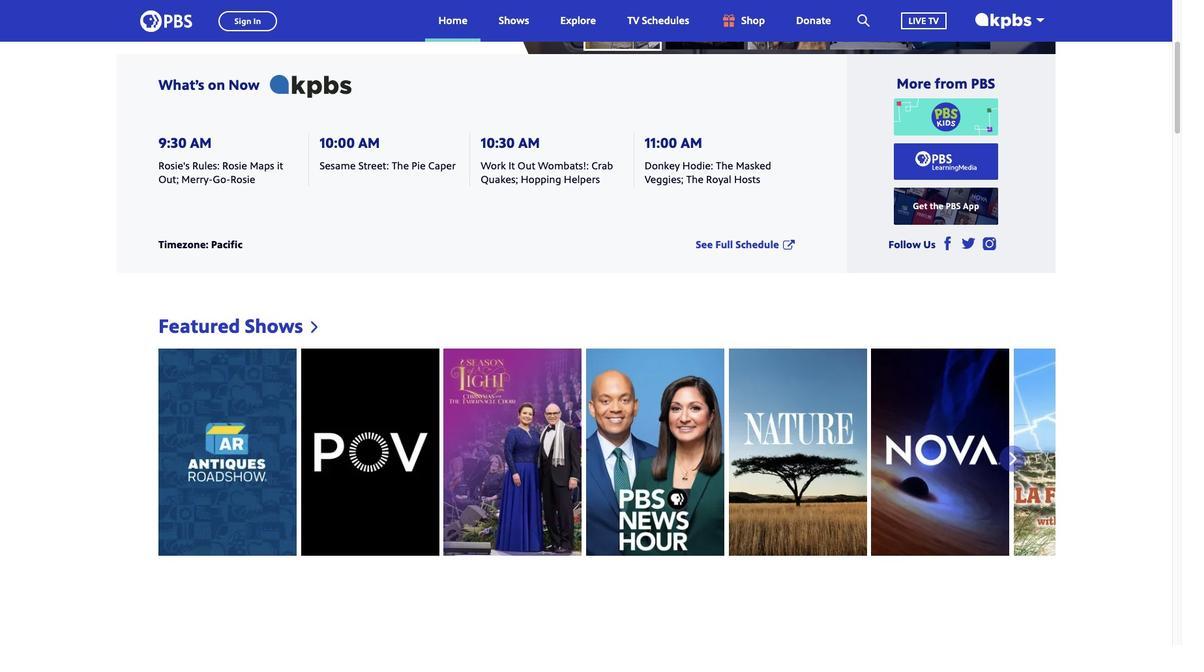 Task type: locate. For each thing, give the bounding box(es) containing it.
crab
[[592, 158, 613, 173]]

2 horizontal spatial the
[[716, 158, 733, 173]]

pbs app image
[[894, 188, 998, 225]]

the inside '10:00 am sesame street: the pie caper'
[[392, 158, 409, 173]]

am inside "11:00 am donkey hodie: the masked veggies; the royal hosts"
[[681, 133, 702, 152]]

0 horizontal spatial tv
[[627, 13, 639, 28]]

0 vertical spatial shows
[[499, 13, 529, 28]]

shows
[[499, 13, 529, 28], [245, 312, 303, 339]]

1 horizontal spatial kpbs image
[[975, 13, 1032, 29]]

tv right live
[[928, 14, 939, 27]]

see
[[696, 237, 713, 252]]

am inside 10:30 am work it out wombats!: crab quakes; hopping helpers
[[518, 133, 540, 152]]

shows link
[[486, 0, 542, 42]]

am
[[190, 133, 212, 152], [358, 133, 380, 152], [518, 133, 540, 152], [681, 133, 702, 152]]

1 vertical spatial kpbs image
[[270, 75, 352, 97]]

what's on now
[[158, 74, 260, 94]]

1 vertical spatial shows
[[245, 312, 303, 339]]

rules:
[[192, 158, 220, 173]]

0 vertical spatial kpbs image
[[975, 13, 1032, 29]]

timezone:
[[158, 237, 209, 252]]

now
[[229, 74, 260, 94]]

schedules
[[642, 13, 689, 28]]

kpbs image
[[975, 13, 1032, 29], [270, 75, 352, 97]]

rosie
[[222, 158, 247, 173], [230, 172, 255, 186]]

tv schedules
[[627, 13, 689, 28]]

follow pbs on facebook (opens in new window) image
[[941, 237, 955, 251]]

am inside the 9:30 am rosie's rules: rosie maps it out; merry-go-rosie
[[190, 133, 212, 152]]

tv left schedules
[[627, 13, 639, 28]]

11:00 am donkey hodie: the masked veggies; the royal hosts
[[645, 133, 771, 186]]

tv schedules link
[[614, 0, 702, 42]]

the left the pie
[[392, 158, 409, 173]]

maps
[[250, 158, 274, 173]]

3 am from the left
[[518, 133, 540, 152]]

nova image
[[871, 349, 1010, 556]]

american masters element
[[666, 5, 744, 49]]

4 am from the left
[[681, 133, 702, 152]]

1 horizontal spatial the
[[686, 172, 704, 186]]

am for 10:30 am
[[518, 133, 540, 152]]

fresh glass element
[[748, 5, 826, 49]]

am inside '10:00 am sesame street: the pie caper'
[[358, 133, 380, 152]]

0 horizontal spatial pov image
[[301, 349, 439, 556]]

am up street:
[[358, 133, 380, 152]]

am up out
[[518, 133, 540, 152]]

am for 10:00 am
[[358, 133, 380, 152]]

more from pbs
[[897, 73, 995, 93]]

search image
[[857, 14, 870, 27]]

hopping
[[521, 172, 561, 186]]

see full schedule
[[696, 237, 779, 252]]

1 vertical spatial pov image
[[301, 349, 439, 556]]

pie
[[412, 158, 426, 173]]

tv
[[627, 13, 639, 28], [928, 14, 939, 27]]

kpbs image up 10:00 on the left top of page
[[270, 75, 352, 97]]

the
[[392, 158, 409, 173], [716, 158, 733, 173], [686, 172, 704, 186]]

am up the rules:
[[190, 133, 212, 152]]

home link
[[425, 0, 481, 42]]

2 am from the left
[[358, 133, 380, 152]]

0 horizontal spatial the
[[392, 158, 409, 173]]

the left royal
[[686, 172, 704, 186]]

shop link
[[708, 0, 778, 42]]

0 vertical spatial pov image
[[584, 5, 662, 49]]

rosie's
[[158, 158, 190, 173]]

1 horizontal spatial tv
[[928, 14, 939, 27]]

helpers
[[564, 172, 600, 186]]

explore
[[560, 13, 596, 28]]

explore link
[[547, 0, 609, 42]]

pov image
[[584, 5, 662, 49], [301, 349, 439, 556]]

schedule
[[736, 237, 779, 252]]

the left hosts
[[716, 158, 733, 173]]

1 am from the left
[[190, 133, 212, 152]]

donkey
[[645, 158, 680, 173]]

am up hodie:
[[681, 133, 702, 152]]

on
[[208, 74, 225, 94]]

tv inside 'tv schedules' link
[[627, 13, 639, 28]]

rosie left maps
[[222, 158, 247, 173]]

us
[[924, 237, 936, 252]]

hodie:
[[683, 158, 713, 173]]

9:30
[[158, 133, 187, 152]]

merry-
[[182, 172, 213, 186]]

0 horizontal spatial shows
[[245, 312, 303, 339]]

follow us
[[889, 237, 936, 252]]

from
[[935, 73, 968, 93]]

kpbs image up "pbs"
[[975, 13, 1032, 29]]

featured shows link
[[158, 312, 318, 339]]

10:00
[[320, 133, 355, 152]]



Task type: vqa. For each thing, say whether or not it's contained in the screenshot.
PBS Presents element
yes



Task type: describe. For each thing, give the bounding box(es) containing it.
pbs presents element
[[912, 5, 990, 49]]

it
[[509, 158, 515, 173]]

la frontera with pati jinich image
[[1014, 349, 1152, 556]]

antiques roadshow image
[[158, 349, 297, 556]]

11:00
[[645, 133, 677, 152]]

tv inside live tv link
[[928, 14, 939, 27]]

nature image
[[729, 349, 867, 556]]

out
[[518, 158, 535, 173]]

go-
[[213, 172, 230, 186]]

street:
[[358, 158, 389, 173]]

more
[[897, 73, 931, 93]]

out;
[[158, 172, 179, 186]]

follow pbs on instagram (opens in new window) image
[[983, 237, 996, 251]]

it
[[277, 158, 283, 173]]

pbs learningmedia image
[[915, 151, 977, 172]]

pacific
[[211, 237, 242, 252]]

live tv link
[[888, 0, 960, 42]]

follow pbs on twitter (opens in new window) image
[[962, 237, 975, 251]]

donate
[[796, 13, 831, 28]]

10:00 am sesame street: the pie caper
[[320, 133, 456, 173]]

wombats!:
[[538, 158, 589, 173]]

live
[[909, 14, 926, 27]]

0 horizontal spatial kpbs image
[[270, 75, 352, 97]]

live tv
[[909, 14, 939, 27]]

donate link
[[783, 0, 844, 42]]

veggies;
[[645, 172, 684, 186]]

the for 10:00 am
[[392, 158, 409, 173]]

sesame
[[320, 158, 356, 173]]

frontline element
[[830, 5, 908, 49]]

featured
[[158, 312, 240, 339]]

pbs newshour image
[[586, 349, 724, 556]]

shop
[[741, 13, 765, 28]]

am for 9:30 am
[[190, 133, 212, 152]]

what's
[[158, 74, 204, 94]]

full
[[715, 237, 733, 252]]

am for 11:00 am
[[681, 133, 702, 152]]

pbs kids image
[[894, 99, 998, 136]]

quakes;
[[481, 172, 518, 186]]

home
[[438, 13, 468, 28]]

9:30 am rosie's rules: rosie maps it out; merry-go-rosie
[[158, 133, 283, 186]]

1 horizontal spatial pov image
[[584, 5, 662, 49]]

masked
[[736, 158, 771, 173]]

10:30
[[481, 133, 515, 152]]

hosts
[[734, 172, 760, 186]]

timezone: pacific
[[158, 237, 242, 252]]

1 horizontal spatial shows
[[499, 13, 529, 28]]

royal
[[706, 172, 732, 186]]

work
[[481, 158, 506, 173]]

the for 11:00 am
[[716, 158, 733, 173]]

see full schedule link
[[696, 237, 795, 252]]

10:30 am work it out wombats!: crab quakes; hopping helpers
[[481, 133, 613, 186]]

christmas with the tabernacle choir image
[[444, 349, 582, 556]]

pbs
[[971, 73, 995, 93]]

next slide image
[[1003, 446, 1022, 472]]

featured shows
[[158, 312, 303, 339]]

pbs image
[[140, 6, 192, 36]]

follow
[[889, 237, 921, 252]]

rosie right the rules:
[[230, 172, 255, 186]]

caper
[[428, 158, 456, 173]]



